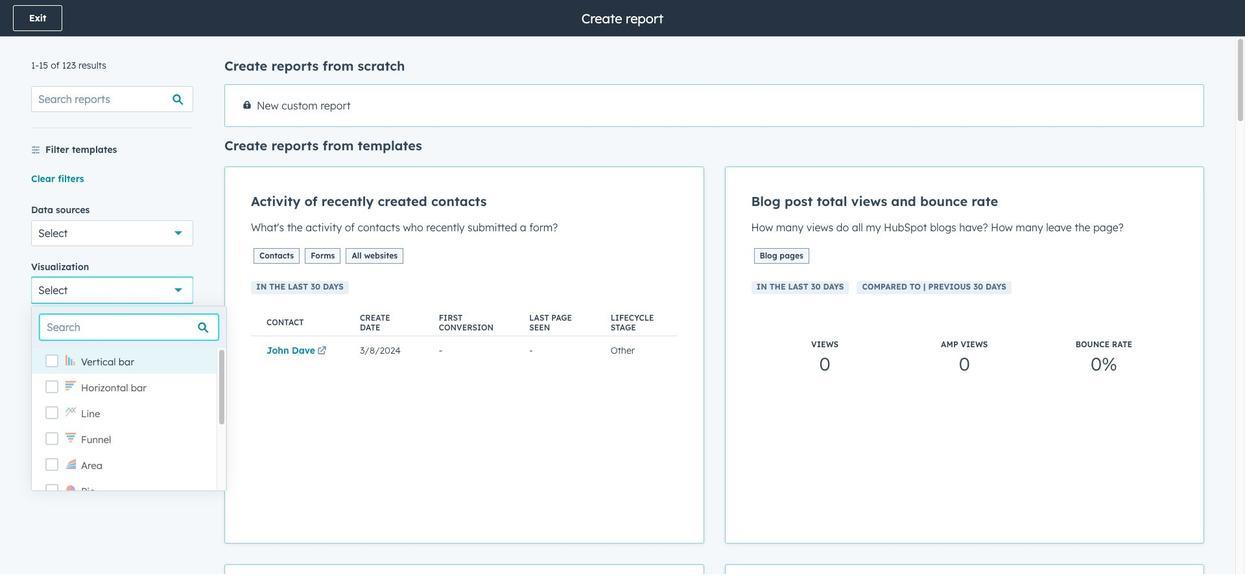 Task type: locate. For each thing, give the bounding box(es) containing it.
None checkbox
[[224, 84, 1204, 127], [224, 167, 704, 544], [725, 565, 1204, 575], [224, 84, 1204, 127], [224, 167, 704, 544], [725, 565, 1204, 575]]

Search search field
[[31, 86, 193, 112]]

list box
[[32, 348, 226, 504]]

None checkbox
[[725, 167, 1204, 544], [224, 565, 704, 575], [725, 167, 1204, 544], [224, 565, 704, 575]]



Task type: describe. For each thing, give the bounding box(es) containing it.
link opens in a new window image
[[318, 347, 327, 357]]

Search search field
[[40, 315, 219, 341]]

link opens in a new window image
[[318, 347, 327, 357]]

page section element
[[0, 0, 1245, 36]]



Task type: vqa. For each thing, say whether or not it's contained in the screenshot.
Page Section element
yes



